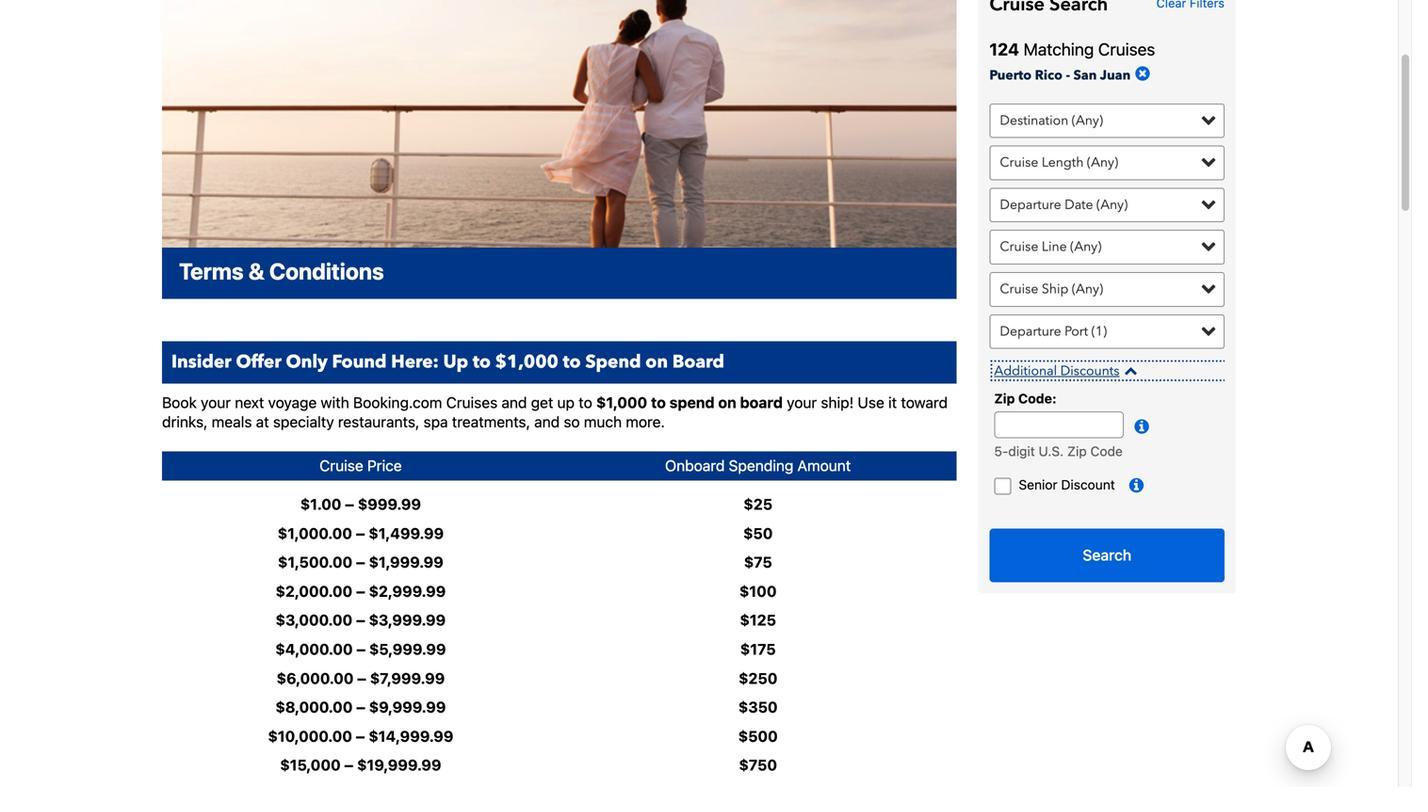 Task type: vqa. For each thing, say whether or not it's contained in the screenshot.


Task type: describe. For each thing, give the bounding box(es) containing it.
board
[[740, 394, 783, 412]]

( for date
[[1097, 196, 1101, 214]]

length
[[1042, 154, 1084, 172]]

at
[[256, 413, 269, 431]]

$6,000.00
[[277, 670, 354, 687]]

$15,000 – $19,999.99
[[280, 757, 441, 775]]

5-
[[994, 444, 1008, 459]]

$2,000.00 – $2,999.99
[[276, 583, 446, 600]]

$1,499.99
[[369, 525, 444, 542]]

onboard spending amount
[[665, 457, 851, 475]]

1 vertical spatial $1,000
[[596, 394, 647, 412]]

use
[[858, 394, 884, 412]]

( for length
[[1087, 154, 1091, 172]]

resident discount information image
[[1135, 418, 1155, 437]]

puerto rico - san juan
[[990, 66, 1131, 84]]

puerto
[[990, 66, 1032, 84]]

code:
[[1018, 391, 1057, 407]]

senior
[[1019, 477, 1058, 493]]

$100
[[739, 583, 777, 600]]

ship!
[[821, 394, 854, 412]]

spend
[[669, 394, 715, 412]]

discounts
[[1060, 362, 1120, 380]]

get
[[531, 394, 553, 412]]

restaurants,
[[338, 413, 420, 431]]

senior discount
[[1019, 477, 1115, 493]]

port
[[1065, 322, 1088, 340]]

puerto rico - san juan link
[[990, 63, 1155, 87]]

) for cruise line ( any )
[[1098, 238, 1102, 256]]

$175
[[740, 641, 776, 658]]

cruise up $1.00 – $999.99
[[320, 457, 363, 475]]

– for $1,500.00
[[356, 554, 365, 571]]

your ship! use it toward drinks, meals at specialty restaurants, spa treatments, and so much more.
[[162, 394, 948, 431]]

insider
[[171, 350, 231, 375]]

$750
[[739, 757, 777, 775]]

0 vertical spatial cruises
[[1098, 39, 1155, 59]]

spending
[[729, 457, 794, 475]]

$4,000.00
[[275, 641, 353, 658]]

up
[[557, 394, 575, 412]]

search link
[[990, 529, 1225, 583]]

– for $1.00
[[345, 496, 354, 513]]

rico
[[1035, 66, 1063, 84]]

discount
[[1061, 477, 1115, 493]]

departure for departure date
[[1000, 196, 1061, 214]]

it
[[888, 394, 897, 412]]

$2,999.99
[[369, 583, 446, 600]]

) for cruise ship ( any )
[[1099, 280, 1103, 298]]

spend
[[585, 350, 641, 375]]

departure for departure port
[[1000, 322, 1061, 340]]

terms
[[179, 258, 244, 285]]

any for departure date
[[1101, 196, 1124, 214]]

book your next voyage with booking.com cruises and get up to $1,000 to spend on board
[[162, 394, 783, 412]]

124
[[990, 39, 1019, 59]]

&
[[248, 258, 264, 285]]

only
[[286, 350, 328, 375]]

) for departure port ( 1 )
[[1103, 322, 1107, 340]]

$4,000.00 – $5,999.99
[[275, 641, 446, 658]]

juan
[[1100, 66, 1131, 84]]

$3,000.00 – $3,999.99
[[276, 612, 446, 629]]

your inside your ship! use it toward drinks, meals at specialty restaurants, spa treatments, and so much more.
[[787, 394, 817, 412]]

matching
[[1024, 39, 1094, 59]]

to up more.
[[651, 394, 666, 412]]

any for cruise line
[[1074, 238, 1098, 256]]

senior discount information image
[[1129, 477, 1150, 496]]

meals
[[212, 413, 252, 431]]

toward
[[901, 394, 948, 412]]

cruise price
[[320, 457, 402, 475]]

and inside your ship! use it toward drinks, meals at specialty restaurants, spa treatments, and so much more.
[[534, 413, 560, 431]]

u.s.
[[1039, 444, 1064, 459]]

$999.99
[[358, 496, 421, 513]]

0 vertical spatial on
[[646, 350, 668, 375]]

to right the up
[[579, 394, 592, 412]]

next
[[235, 394, 264, 412]]

date
[[1065, 196, 1093, 214]]

( right destination
[[1072, 111, 1076, 129]]

$50
[[743, 525, 773, 542]]

line
[[1042, 238, 1067, 256]]

– for $10,000.00
[[356, 728, 365, 746]]

1 horizontal spatial zip
[[1067, 444, 1087, 459]]

– for $4,000.00
[[356, 641, 366, 658]]

– for $1,000.00
[[356, 525, 365, 542]]

ship
[[1042, 280, 1069, 298]]

$1.00
[[300, 496, 341, 513]]

san
[[1073, 66, 1097, 84]]

$7,999.99
[[370, 670, 445, 687]]

additional discounts button
[[994, 362, 1229, 380]]

booking.com
[[353, 394, 442, 412]]

more.
[[626, 413, 665, 431]]

destination
[[1000, 111, 1069, 129]]

cruise line ( any )
[[1000, 238, 1102, 256]]

$6,000.00 – $7,999.99
[[277, 670, 445, 687]]

– for $6,000.00
[[357, 670, 366, 687]]

none search field containing 124
[[978, 0, 1236, 594]]

$10,000.00 – $14,999.99
[[268, 728, 454, 746]]



Task type: locate. For each thing, give the bounding box(es) containing it.
-
[[1066, 66, 1070, 84]]

cruise for cruise ship
[[1000, 280, 1039, 298]]

( right port
[[1091, 322, 1095, 340]]

amount
[[797, 457, 851, 475]]

1 vertical spatial departure
[[1000, 322, 1061, 340]]

0 horizontal spatial $1,000
[[495, 350, 558, 375]]

1
[[1095, 322, 1103, 340]]

0 vertical spatial and
[[502, 394, 527, 412]]

cruise
[[1000, 154, 1039, 172], [1000, 238, 1039, 256], [1000, 280, 1039, 298], [320, 457, 363, 475]]

zip left "code:" in the right of the page
[[994, 391, 1015, 407]]

on left the board
[[718, 394, 736, 412]]

$1,500.00 – $1,999.99
[[278, 554, 444, 571]]

zip right u.s.
[[1067, 444, 1087, 459]]

additional discounts
[[994, 362, 1120, 380]]

digit
[[1008, 444, 1035, 459]]

1 vertical spatial zip
[[1067, 444, 1087, 459]]

) for cruise length ( any )
[[1114, 154, 1118, 172]]

your left ship!
[[787, 394, 817, 412]]

$3,999.99
[[369, 612, 446, 629]]

code
[[1090, 444, 1123, 459]]

None search field
[[978, 0, 1236, 594]]

) right port
[[1103, 322, 1107, 340]]

$15,000
[[280, 757, 341, 775]]

departure date ( any )
[[1000, 196, 1128, 214]]

0 horizontal spatial your
[[201, 394, 231, 412]]

– down "$4,000.00 – $5,999.99" at the bottom of page
[[357, 670, 366, 687]]

terms & conditions image
[[162, 0, 957, 248]]

– up $2,000.00 – $2,999.99
[[356, 554, 365, 571]]

– for $8,000.00
[[356, 699, 365, 717]]

) for departure date ( any )
[[1124, 196, 1128, 214]]

specialty
[[273, 413, 334, 431]]

– up $6,000.00 – $7,999.99
[[356, 641, 366, 658]]

$500
[[738, 728, 778, 746]]

$8,000.00
[[275, 699, 353, 717]]

$125
[[740, 612, 776, 629]]

– down $1.00 – $999.99
[[356, 525, 365, 542]]

terms & conditions
[[179, 258, 384, 285]]

any
[[1076, 111, 1099, 129], [1091, 154, 1114, 172], [1101, 196, 1124, 214], [1074, 238, 1098, 256], [1076, 280, 1099, 298]]

cruise left ship
[[1000, 280, 1039, 298]]

1 vertical spatial and
[[534, 413, 560, 431]]

board
[[672, 350, 724, 375]]

$1.00 – $999.99
[[300, 496, 421, 513]]

departure up cruise line ( any )
[[1000, 196, 1061, 214]]

0 horizontal spatial cruises
[[446, 394, 498, 412]]

cruise left length
[[1000, 154, 1039, 172]]

to right up
[[473, 350, 491, 375]]

on left board
[[646, 350, 668, 375]]

–
[[345, 496, 354, 513], [356, 525, 365, 542], [356, 554, 365, 571], [356, 583, 365, 600], [356, 612, 365, 629], [356, 641, 366, 658], [357, 670, 366, 687], [356, 699, 365, 717], [356, 728, 365, 746], [344, 757, 353, 775]]

cruise left 'line'
[[1000, 238, 1039, 256]]

much
[[584, 413, 622, 431]]

zip code:
[[994, 391, 1057, 407]]

) right 'line'
[[1098, 238, 1102, 256]]

times circle image
[[1135, 65, 1150, 82]]

2 your from the left
[[787, 394, 817, 412]]

( right 'line'
[[1070, 238, 1074, 256]]

drinks,
[[162, 413, 208, 431]]

1 vertical spatial cruises
[[446, 394, 498, 412]]

( right length
[[1087, 154, 1091, 172]]

2 departure from the top
[[1000, 322, 1061, 340]]

your up meals
[[201, 394, 231, 412]]

1 vertical spatial on
[[718, 394, 736, 412]]

departure up additional
[[1000, 322, 1061, 340]]

) down juan
[[1099, 111, 1103, 129]]

( right the date
[[1097, 196, 1101, 214]]

$3,000.00
[[276, 612, 352, 629]]

$350
[[738, 699, 778, 717]]

cruise for cruise line
[[1000, 238, 1039, 256]]

– down the '$10,000.00 – $14,999.99'
[[344, 757, 353, 775]]

– down $1,500.00 – $1,999.99
[[356, 583, 365, 600]]

– for $3,000.00
[[356, 612, 365, 629]]

on
[[646, 350, 668, 375], [718, 394, 736, 412]]

and
[[502, 394, 527, 412], [534, 413, 560, 431]]

$5,999.99
[[369, 641, 446, 658]]

so
[[564, 413, 580, 431]]

$8,000.00 – $9,999.99
[[275, 699, 446, 717]]

search
[[1083, 546, 1132, 564]]

1 horizontal spatial on
[[718, 394, 736, 412]]

voyage
[[268, 394, 317, 412]]

$1,000.00 – $1,499.99
[[278, 525, 444, 542]]

cruises
[[1098, 39, 1155, 59], [446, 394, 498, 412]]

$1,000
[[495, 350, 558, 375], [596, 394, 647, 412]]

0 horizontal spatial zip
[[994, 391, 1015, 407]]

any for cruise length
[[1091, 154, 1114, 172]]

( for port
[[1091, 322, 1095, 340]]

$1,500.00
[[278, 554, 352, 571]]

cruise for cruise length
[[1000, 154, 1039, 172]]

chevron up image
[[1120, 364, 1137, 377]]

5-digit u.s. zip code
[[994, 444, 1123, 459]]

0 vertical spatial departure
[[1000, 196, 1061, 214]]

any right 'line'
[[1074, 238, 1098, 256]]

– up $15,000 – $19,999.99
[[356, 728, 365, 746]]

1 horizontal spatial and
[[534, 413, 560, 431]]

0 horizontal spatial and
[[502, 394, 527, 412]]

0 vertical spatial $1,000
[[495, 350, 558, 375]]

any right ship
[[1076, 280, 1099, 298]]

0 vertical spatial zip
[[994, 391, 1015, 407]]

cruise length ( any )
[[1000, 154, 1118, 172]]

departure
[[1000, 196, 1061, 214], [1000, 322, 1061, 340]]

insider offer only found here: up to $1,000 to spend on board
[[171, 350, 724, 375]]

1 horizontal spatial your
[[787, 394, 817, 412]]

any right length
[[1091, 154, 1114, 172]]

(
[[1072, 111, 1076, 129], [1087, 154, 1091, 172], [1097, 196, 1101, 214], [1070, 238, 1074, 256], [1072, 280, 1076, 298], [1091, 322, 1095, 340]]

– right $1.00
[[345, 496, 354, 513]]

– down $2,000.00 – $2,999.99
[[356, 612, 365, 629]]

– for $2,000.00
[[356, 583, 365, 600]]

here:
[[391, 350, 439, 375]]

1 horizontal spatial cruises
[[1098, 39, 1155, 59]]

$1,999.99
[[369, 554, 444, 571]]

) right the date
[[1124, 196, 1128, 214]]

) up 1
[[1099, 280, 1103, 298]]

to up the up
[[563, 350, 581, 375]]

departure port ( 1 )
[[1000, 322, 1107, 340]]

$10,000.00
[[268, 728, 352, 746]]

( right ship
[[1072, 280, 1076, 298]]

additional
[[994, 362, 1057, 380]]

1 your from the left
[[201, 394, 231, 412]]

zip
[[994, 391, 1015, 407], [1067, 444, 1087, 459]]

cruises up juan
[[1098, 39, 1155, 59]]

price
[[367, 457, 402, 475]]

$14,999.99
[[369, 728, 454, 746]]

and left get
[[502, 394, 527, 412]]

cruise ship ( any )
[[1000, 280, 1103, 298]]

any down the san
[[1076, 111, 1099, 129]]

( for ship
[[1072, 280, 1076, 298]]

up
[[443, 350, 468, 375]]

0 horizontal spatial on
[[646, 350, 668, 375]]

treatments,
[[452, 413, 530, 431]]

$25
[[744, 496, 773, 513]]

onboard
[[665, 457, 725, 475]]

1 departure from the top
[[1000, 196, 1061, 214]]

offer
[[236, 350, 281, 375]]

book
[[162, 394, 197, 412]]

your
[[201, 394, 231, 412], [787, 394, 817, 412]]

$19,999.99
[[357, 757, 441, 775]]

with
[[321, 394, 349, 412]]

cruises up treatments,
[[446, 394, 498, 412]]

1 horizontal spatial $1,000
[[596, 394, 647, 412]]

$1,000.00
[[278, 525, 352, 542]]

spa
[[423, 413, 448, 431]]

conditions
[[269, 258, 384, 285]]

and down get
[[534, 413, 560, 431]]

– for $15,000
[[344, 757, 353, 775]]

)
[[1099, 111, 1103, 129], [1114, 154, 1118, 172], [1124, 196, 1128, 214], [1098, 238, 1102, 256], [1099, 280, 1103, 298], [1103, 322, 1107, 340]]

– up the '$10,000.00 – $14,999.99'
[[356, 699, 365, 717]]

( for line
[[1070, 238, 1074, 256]]

any right the date
[[1101, 196, 1124, 214]]

any for cruise ship
[[1076, 280, 1099, 298]]

$1,000 up much in the bottom of the page
[[596, 394, 647, 412]]

) right length
[[1114, 154, 1118, 172]]

$1,000 up get
[[495, 350, 558, 375]]

Zip Code: text field
[[994, 412, 1124, 439]]



